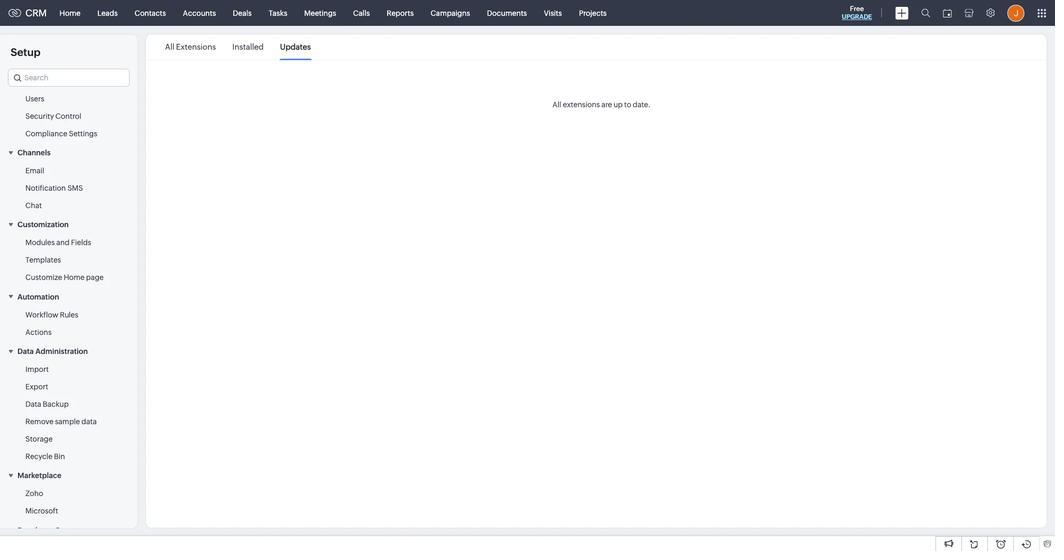 Task type: vqa. For each thing, say whether or not it's contained in the screenshot.
logo
no



Task type: describe. For each thing, give the bounding box(es) containing it.
developer space
[[17, 527, 77, 535]]

settings
[[69, 129, 97, 138]]

channels
[[17, 149, 51, 157]]

notification sms link
[[25, 183, 83, 194]]

email link
[[25, 166, 44, 176]]

rules
[[60, 311, 78, 319]]

storage link
[[25, 434, 53, 445]]

deals
[[233, 9, 252, 17]]

all extensions
[[165, 42, 216, 51]]

microsoft
[[25, 507, 58, 516]]

sms
[[67, 184, 83, 193]]

free upgrade
[[842, 5, 872, 21]]

all extensions are up to date.
[[553, 101, 651, 109]]

create menu element
[[889, 0, 915, 26]]

remove
[[25, 418, 54, 426]]

home link
[[51, 0, 89, 26]]

zoho link
[[25, 489, 43, 500]]

recycle bin
[[25, 453, 65, 461]]

page
[[86, 274, 104, 282]]

customize home page link
[[25, 273, 104, 283]]

microsoft link
[[25, 506, 58, 517]]

tasks link
[[260, 0, 296, 26]]

data backup
[[25, 400, 69, 409]]

leads link
[[89, 0, 126, 26]]

fields
[[71, 239, 91, 247]]

Search text field
[[8, 69, 129, 86]]

crm
[[25, 7, 47, 19]]

marketplace button
[[0, 466, 138, 486]]

developer
[[17, 527, 54, 535]]

free
[[850, 5, 864, 13]]

users link
[[25, 93, 44, 104]]

search element
[[915, 0, 937, 26]]

automation region
[[0, 307, 138, 342]]

chat
[[25, 202, 42, 210]]

accounts link
[[174, 0, 224, 26]]

compliance settings link
[[25, 128, 97, 139]]

search image
[[921, 8, 930, 17]]

data
[[82, 418, 97, 426]]

workflow rules
[[25, 311, 78, 319]]

home inside customization region
[[64, 274, 85, 282]]

users
[[25, 95, 44, 103]]

projects
[[579, 9, 607, 17]]

compliance settings
[[25, 129, 97, 138]]

updates
[[280, 42, 311, 51]]

space
[[55, 527, 77, 535]]

marketplace
[[17, 472, 61, 481]]

meetings link
[[296, 0, 345, 26]]

documents
[[487, 9, 527, 17]]

campaigns link
[[422, 0, 479, 26]]

extensions
[[176, 42, 216, 51]]

visits
[[544, 9, 562, 17]]

templates
[[25, 256, 61, 265]]

region containing users
[[0, 90, 138, 143]]

automation
[[17, 293, 59, 301]]

modules and fields link
[[25, 238, 91, 248]]

extensions
[[563, 101, 600, 109]]

profile image
[[1008, 4, 1025, 21]]

remove sample data link
[[25, 417, 97, 427]]

profile element
[[1001, 0, 1031, 26]]

customize
[[25, 274, 62, 282]]

bin
[[54, 453, 65, 461]]

chat link
[[25, 200, 42, 211]]

workflow
[[25, 311, 58, 319]]

all for all extensions are up to date.
[[553, 101, 561, 109]]

updates link
[[280, 35, 311, 59]]

email
[[25, 167, 44, 175]]



Task type: locate. For each thing, give the bounding box(es) containing it.
calendar image
[[943, 9, 952, 17]]

all left extensions
[[553, 101, 561, 109]]

customize home page
[[25, 274, 104, 282]]

region
[[0, 90, 138, 143]]

tasks
[[269, 9, 287, 17]]

data administration button
[[0, 342, 138, 361]]

installed
[[232, 42, 264, 51]]

actions link
[[25, 327, 52, 338]]

1 vertical spatial all
[[553, 101, 561, 109]]

crm link
[[8, 7, 47, 19]]

security control link
[[25, 111, 81, 121]]

calls
[[353, 9, 370, 17]]

data inside dropdown button
[[17, 348, 34, 356]]

0 vertical spatial all
[[165, 42, 174, 51]]

0 horizontal spatial all
[[165, 42, 174, 51]]

import link
[[25, 364, 49, 375]]

all for all extensions
[[165, 42, 174, 51]]

data administration region
[[0, 361, 138, 466]]

contacts link
[[126, 0, 174, 26]]

customization
[[17, 221, 69, 229]]

remove sample data
[[25, 418, 97, 426]]

installed link
[[232, 35, 264, 59]]

notification
[[25, 184, 66, 193]]

customization region
[[0, 235, 138, 287]]

visits link
[[536, 0, 571, 26]]

modules and fields
[[25, 239, 91, 247]]

calls link
[[345, 0, 378, 26]]

None field
[[8, 69, 130, 87]]

data inside region
[[25, 400, 41, 409]]

security
[[25, 112, 54, 120]]

create menu image
[[896, 7, 909, 19]]

administration
[[35, 348, 88, 356]]

actions
[[25, 328, 52, 337]]

developer space button
[[0, 521, 138, 540]]

date.
[[633, 101, 651, 109]]

data for data administration
[[17, 348, 34, 356]]

setup
[[11, 46, 40, 58]]

to
[[624, 101, 631, 109]]

data down export
[[25, 400, 41, 409]]

customization button
[[0, 215, 138, 235]]

export
[[25, 383, 48, 391]]

accounts
[[183, 9, 216, 17]]

zoho
[[25, 490, 43, 498]]

up
[[614, 101, 623, 109]]

home
[[60, 9, 80, 17], [64, 274, 85, 282]]

home right crm
[[60, 9, 80, 17]]

marketplace region
[[0, 486, 138, 521]]

storage
[[25, 435, 53, 444]]

deals link
[[224, 0, 260, 26]]

reports
[[387, 9, 414, 17]]

documents link
[[479, 0, 536, 26]]

modules
[[25, 239, 55, 247]]

channels button
[[0, 143, 138, 162]]

reports link
[[378, 0, 422, 26]]

data
[[17, 348, 34, 356], [25, 400, 41, 409]]

campaigns
[[431, 9, 470, 17]]

are
[[601, 101, 612, 109]]

1 vertical spatial data
[[25, 400, 41, 409]]

automation button
[[0, 287, 138, 307]]

contacts
[[135, 9, 166, 17]]

1 horizontal spatial all
[[553, 101, 561, 109]]

sample
[[55, 418, 80, 426]]

home up automation dropdown button
[[64, 274, 85, 282]]

all extensions link
[[165, 35, 216, 59]]

0 vertical spatial data
[[17, 348, 34, 356]]

notification sms
[[25, 184, 83, 193]]

all left the 'extensions'
[[165, 42, 174, 51]]

0 vertical spatial home
[[60, 9, 80, 17]]

projects link
[[571, 0, 615, 26]]

recycle bin link
[[25, 452, 65, 462]]

all inside 'link'
[[165, 42, 174, 51]]

control
[[55, 112, 81, 120]]

templates link
[[25, 255, 61, 266]]

workflow rules link
[[25, 310, 78, 320]]

data for data backup
[[25, 400, 41, 409]]

leads
[[97, 9, 118, 17]]

and
[[56, 239, 69, 247]]

meetings
[[304, 9, 336, 17]]

upgrade
[[842, 13, 872, 21]]

1 vertical spatial home
[[64, 274, 85, 282]]

data administration
[[17, 348, 88, 356]]

channels region
[[0, 162, 138, 215]]

import
[[25, 366, 49, 374]]

data backup link
[[25, 399, 69, 410]]

backup
[[43, 400, 69, 409]]

export link
[[25, 382, 48, 393]]

data up import link
[[17, 348, 34, 356]]



